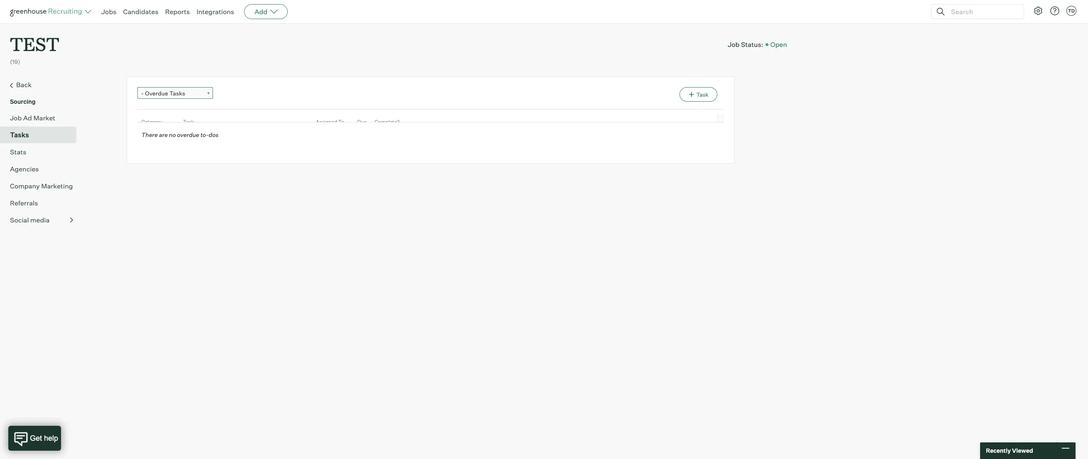 Task type: describe. For each thing, give the bounding box(es) containing it.
1 vertical spatial tasks
[[10, 131, 29, 139]]

recently viewed
[[986, 447, 1034, 454]]

reports
[[165, 7, 190, 16]]

agencies
[[10, 165, 39, 173]]

add
[[255, 7, 268, 16]]

overdue
[[177, 131, 199, 138]]

marketing
[[41, 182, 73, 190]]

jobs
[[101, 7, 117, 16]]

viewed
[[1012, 447, 1034, 454]]

assigned to
[[316, 119, 344, 125]]

td button
[[1065, 4, 1079, 17]]

referrals link
[[10, 198, 73, 208]]

dos
[[209, 131, 219, 138]]

company
[[10, 182, 40, 190]]

no
[[169, 131, 176, 138]]

status:
[[741, 40, 764, 48]]

due
[[357, 119, 367, 125]]

social
[[10, 216, 29, 224]]

tasks inside "link"
[[169, 90, 185, 97]]

job for job status:
[[728, 40, 740, 48]]

social media link
[[10, 215, 73, 225]]

company marketing
[[10, 182, 73, 190]]

- overdue tasks link
[[137, 87, 213, 99]]

assigned
[[316, 119, 337, 125]]

td
[[1069, 8, 1075, 14]]

recently
[[986, 447, 1011, 454]]

task for task
[[183, 119, 194, 125]]

configure image
[[1034, 6, 1044, 16]]

job status:
[[728, 40, 764, 48]]

candidates link
[[123, 7, 158, 16]]

add button
[[244, 4, 288, 19]]

job ad market link
[[10, 113, 73, 123]]

referrals
[[10, 199, 38, 207]]

integrations link
[[197, 7, 234, 16]]

open
[[771, 40, 787, 48]]

social media
[[10, 216, 50, 224]]

test
[[10, 32, 59, 56]]

to-
[[201, 131, 209, 138]]



Task type: locate. For each thing, give the bounding box(es) containing it.
1 horizontal spatial tasks
[[169, 90, 185, 97]]

company marketing link
[[10, 181, 73, 191]]

Search text field
[[949, 6, 1017, 18]]

tasks
[[169, 90, 185, 97], [10, 131, 29, 139]]

- overdue tasks
[[141, 90, 185, 97]]

test link
[[10, 23, 59, 58]]

td button
[[1067, 6, 1077, 16]]

ad
[[23, 114, 32, 122]]

there are no overdue to-dos
[[142, 131, 219, 138]]

reports link
[[165, 7, 190, 16]]

back
[[16, 80, 32, 89]]

sourcing
[[10, 98, 36, 105]]

0 horizontal spatial tasks
[[10, 131, 29, 139]]

1 horizontal spatial job
[[728, 40, 740, 48]]

job ad market
[[10, 114, 55, 122]]

tasks up stats
[[10, 131, 29, 139]]

market
[[33, 114, 55, 122]]

there
[[142, 131, 158, 138]]

1 horizontal spatial task
[[697, 91, 709, 98]]

greenhouse recruiting image
[[10, 7, 85, 17]]

complete?
[[375, 119, 400, 125]]

tasks right overdue
[[169, 90, 185, 97]]

0 vertical spatial tasks
[[169, 90, 185, 97]]

back link
[[10, 80, 73, 90]]

task for sourcing
[[697, 91, 709, 98]]

job left status:
[[728, 40, 740, 48]]

overdue
[[145, 90, 168, 97]]

stats link
[[10, 147, 73, 157]]

candidates
[[123, 7, 158, 16]]

job
[[728, 40, 740, 48], [10, 114, 22, 122]]

1 vertical spatial task
[[183, 119, 194, 125]]

job left ad
[[10, 114, 22, 122]]

to
[[338, 119, 344, 125]]

integrations
[[197, 7, 234, 16]]

category
[[142, 119, 162, 125]]

task
[[697, 91, 709, 98], [183, 119, 194, 125]]

1 vertical spatial job
[[10, 114, 22, 122]]

agencies link
[[10, 164, 73, 174]]

0 vertical spatial task
[[697, 91, 709, 98]]

0 vertical spatial job
[[728, 40, 740, 48]]

stats
[[10, 148, 26, 156]]

tasks link
[[10, 130, 73, 140]]

media
[[30, 216, 50, 224]]

job for job ad market
[[10, 114, 22, 122]]

-
[[141, 90, 144, 97]]

test (19)
[[10, 32, 59, 65]]

(19)
[[10, 58, 20, 65]]

0 horizontal spatial job
[[10, 114, 22, 122]]

job inside job ad market link
[[10, 114, 22, 122]]

are
[[159, 131, 168, 138]]

0 horizontal spatial task
[[183, 119, 194, 125]]

jobs link
[[101, 7, 117, 16]]



Task type: vqa. For each thing, say whether or not it's contained in the screenshot.
Reports
yes



